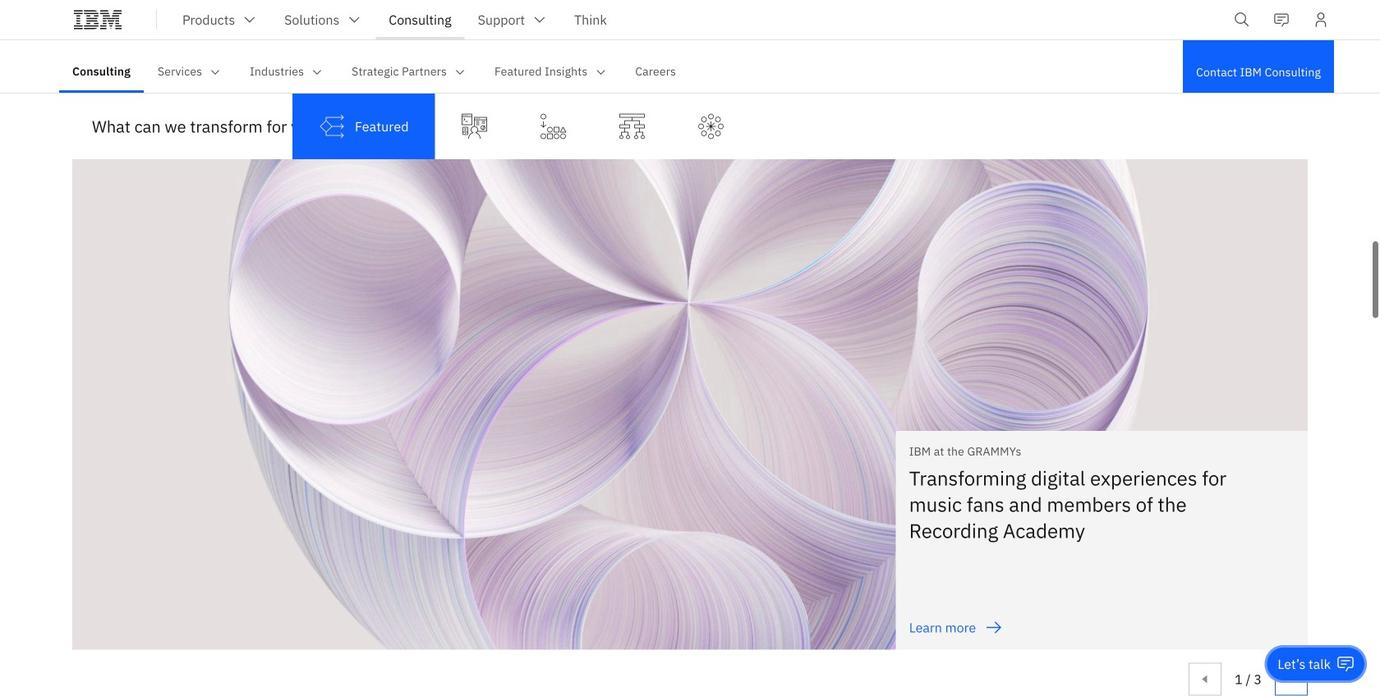 Task type: vqa. For each thing, say whether or not it's contained in the screenshot.
Notifications image
no



Task type: locate. For each thing, give the bounding box(es) containing it.
let's talk element
[[1278, 656, 1331, 674]]



